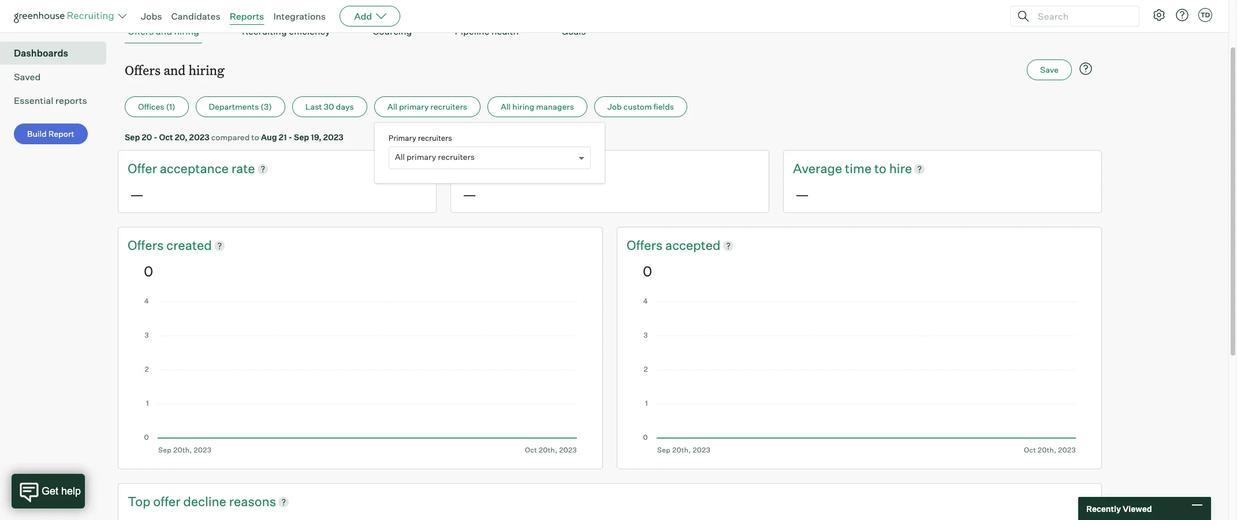 Task type: vqa. For each thing, say whether or not it's contained in the screenshot.
2nd the Oct from left
no



Task type: locate. For each thing, give the bounding box(es) containing it.
faq image
[[1079, 62, 1093, 76]]

hiring
[[174, 26, 199, 37], [189, 61, 225, 79], [513, 102, 535, 112]]

time link left fill link
[[513, 160, 542, 178]]

0 vertical spatial primary
[[399, 102, 429, 112]]

1 horizontal spatial time link
[[845, 160, 875, 178]]

1 horizontal spatial time
[[845, 161, 872, 176]]

1 horizontal spatial average link
[[793, 160, 845, 178]]

2 2023 from the left
[[323, 132, 344, 142]]

custom
[[624, 102, 652, 112]]

reports link
[[230, 10, 264, 22]]

job
[[608, 102, 622, 112]]

fill
[[557, 161, 571, 176]]

1 offers link from the left
[[128, 237, 166, 255]]

2 average link from the left
[[793, 160, 845, 178]]

average for fill
[[460, 161, 510, 176]]

to link
[[542, 160, 557, 178], [875, 160, 889, 178]]

average time to
[[460, 161, 557, 176], [793, 161, 889, 176]]

all primary recruiters up primary recruiters
[[387, 102, 467, 112]]

1 to link from the left
[[542, 160, 557, 178]]

1 horizontal spatial -
[[289, 132, 292, 142]]

recruiters
[[431, 102, 467, 112], [418, 134, 452, 143], [438, 152, 475, 162]]

sourcing button
[[370, 20, 415, 43]]

top link
[[128, 493, 153, 511]]

hire link
[[889, 160, 912, 178]]

to left hire
[[875, 161, 887, 176]]

1 vertical spatial recruiters
[[418, 134, 452, 143]]

offers and hiring down jobs link on the top of the page
[[128, 26, 199, 37]]

hiring inside tab list
[[174, 26, 199, 37]]

1 xychart image from the left
[[144, 299, 577, 455]]

30
[[324, 102, 334, 112]]

recruiters up primary recruiters
[[431, 102, 467, 112]]

sep
[[125, 132, 140, 142], [294, 132, 309, 142]]

1 horizontal spatial sep
[[294, 132, 309, 142]]

all left managers
[[501, 102, 511, 112]]

offer acceptance
[[128, 161, 231, 176]]

recruiters down primary recruiters
[[438, 152, 475, 162]]

recruiters down the all primary recruiters button
[[418, 134, 452, 143]]

tab list
[[125, 20, 1095, 43]]

average link for hire
[[793, 160, 845, 178]]

0 horizontal spatial xychart image
[[144, 299, 577, 455]]

2 time from the left
[[845, 161, 872, 176]]

2 average time to from the left
[[793, 161, 889, 176]]

primary down primary recruiters
[[407, 152, 436, 162]]

xychart image
[[144, 299, 577, 455], [643, 299, 1076, 455]]

all for all hiring managers button
[[501, 102, 511, 112]]

essential reports
[[14, 95, 87, 106]]

time link
[[513, 160, 542, 178], [845, 160, 875, 178]]

0 horizontal spatial time
[[513, 161, 539, 176]]

recruiting efficiency button
[[239, 20, 333, 43]]

offers link for accepted
[[627, 237, 666, 255]]

0 horizontal spatial 2023
[[189, 132, 210, 142]]

sep left the 20
[[125, 132, 140, 142]]

jobs link
[[141, 10, 162, 22]]

1 0 from the left
[[144, 263, 153, 280]]

1 horizontal spatial offers link
[[627, 237, 666, 255]]

0 horizontal spatial average link
[[460, 160, 513, 178]]

dashboards
[[14, 47, 68, 59]]

0 horizontal spatial sep
[[125, 132, 140, 142]]

1 average time to from the left
[[460, 161, 557, 176]]

all primary recruiters inside button
[[387, 102, 467, 112]]

efficiency
[[289, 26, 330, 37]]

1 horizontal spatial 2023
[[323, 132, 344, 142]]

xychart image for created
[[144, 299, 577, 455]]

to link for fill
[[542, 160, 557, 178]]

oct
[[159, 132, 173, 142]]

- right the 20
[[154, 132, 158, 142]]

to
[[251, 132, 259, 142], [542, 161, 554, 176], [875, 161, 887, 176]]

and up (1) at the top
[[164, 61, 186, 79]]

1 horizontal spatial —
[[463, 186, 477, 203]]

time
[[513, 161, 539, 176], [845, 161, 872, 176]]

2 vertical spatial hiring
[[513, 102, 535, 112]]

19,
[[311, 132, 322, 142]]

average time to for hire
[[793, 161, 889, 176]]

build report
[[27, 129, 74, 139]]

1 horizontal spatial xychart image
[[643, 299, 1076, 455]]

departments (3)
[[209, 102, 272, 112]]

Search text field
[[1035, 8, 1129, 25]]

all
[[387, 102, 397, 112], [501, 102, 511, 112], [395, 152, 405, 162]]

2 offers link from the left
[[627, 237, 666, 255]]

2 horizontal spatial —
[[796, 186, 809, 203]]

1 horizontal spatial 0
[[643, 263, 652, 280]]

2 horizontal spatial to
[[875, 161, 887, 176]]

2 time link from the left
[[845, 160, 875, 178]]

all for the all primary recruiters button
[[387, 102, 397, 112]]

0 horizontal spatial -
[[154, 132, 158, 142]]

acceptance link
[[160, 160, 231, 178]]

offers
[[128, 26, 154, 37], [125, 61, 161, 79], [128, 237, 166, 253], [627, 237, 666, 253]]

0 horizontal spatial to link
[[542, 160, 557, 178]]

1 average from the left
[[460, 161, 510, 176]]

1 horizontal spatial average
[[793, 161, 843, 176]]

0 vertical spatial all primary recruiters
[[387, 102, 467, 112]]

to left fill
[[542, 161, 554, 176]]

0 horizontal spatial to
[[251, 132, 259, 142]]

2023 right "19,"
[[323, 132, 344, 142]]

build
[[27, 129, 47, 139]]

0 for created
[[144, 263, 153, 280]]

time left fill
[[513, 161, 539, 176]]

job custom fields
[[608, 102, 674, 112]]

top offer decline
[[128, 494, 229, 509]]

0 horizontal spatial —
[[130, 186, 144, 203]]

offers and hiring button
[[125, 20, 202, 43]]

1 2023 from the left
[[189, 132, 210, 142]]

0 horizontal spatial 0
[[144, 263, 153, 280]]

sep left "19,"
[[294, 132, 309, 142]]

offices
[[138, 102, 164, 112]]

0 horizontal spatial offers link
[[128, 237, 166, 255]]

1 horizontal spatial to
[[542, 161, 554, 176]]

time for fill
[[513, 161, 539, 176]]

to left aug
[[251, 132, 259, 142]]

time left hire
[[845, 161, 872, 176]]

accepted
[[666, 237, 721, 253]]

0 horizontal spatial average time to
[[460, 161, 557, 176]]

3 — from the left
[[796, 186, 809, 203]]

-
[[154, 132, 158, 142], [289, 132, 292, 142]]

hiring down candidates link
[[174, 26, 199, 37]]

saved
[[14, 71, 41, 83]]

0 vertical spatial recruiters
[[431, 102, 467, 112]]

td button
[[1196, 6, 1215, 24]]

essential reports link
[[14, 94, 102, 108]]

1 vertical spatial offers and hiring
[[125, 61, 225, 79]]

hiring left managers
[[513, 102, 535, 112]]

reasons
[[229, 494, 276, 509]]

hiring up the departments
[[189, 61, 225, 79]]

2 average from the left
[[793, 161, 843, 176]]

2 to link from the left
[[875, 160, 889, 178]]

primary inside the all primary recruiters button
[[399, 102, 429, 112]]

time link left hire link
[[845, 160, 875, 178]]

1 horizontal spatial to link
[[875, 160, 889, 178]]

0 vertical spatial hiring
[[174, 26, 199, 37]]

offers and hiring up (1) at the top
[[125, 61, 225, 79]]

2 — from the left
[[463, 186, 477, 203]]

0 horizontal spatial average
[[460, 161, 510, 176]]

pipeline health
[[455, 26, 519, 37]]

saved link
[[14, 70, 102, 84]]

0 vertical spatial and
[[156, 26, 172, 37]]

2 xychart image from the left
[[643, 299, 1076, 455]]

all primary recruiters down primary recruiters
[[395, 152, 475, 162]]

(3)
[[261, 102, 272, 112]]

all up primary
[[387, 102, 397, 112]]

0
[[144, 263, 153, 280], [643, 263, 652, 280]]

and
[[156, 26, 172, 37], [164, 61, 186, 79]]

all primary recruiters
[[387, 102, 467, 112], [395, 152, 475, 162]]

offers and hiring
[[128, 26, 199, 37], [125, 61, 225, 79]]

offices (1) button
[[125, 97, 189, 117]]

add button
[[340, 6, 400, 27]]

average
[[460, 161, 510, 176], [793, 161, 843, 176]]

1 horizontal spatial average time to
[[793, 161, 889, 176]]

add
[[354, 10, 372, 22]]

0 vertical spatial offers and hiring
[[128, 26, 199, 37]]

2023 right 20,
[[189, 132, 210, 142]]

and down jobs link on the top of the page
[[156, 26, 172, 37]]

1 average link from the left
[[460, 160, 513, 178]]

1 — from the left
[[130, 186, 144, 203]]

0 horizontal spatial time link
[[513, 160, 542, 178]]

2 0 from the left
[[643, 263, 652, 280]]

—
[[130, 186, 144, 203], [463, 186, 477, 203], [796, 186, 809, 203]]

- right 21
[[289, 132, 292, 142]]

primary
[[399, 102, 429, 112], [407, 152, 436, 162]]

1 time from the left
[[513, 161, 539, 176]]

primary up primary recruiters
[[399, 102, 429, 112]]

fill link
[[557, 160, 571, 178]]

2023
[[189, 132, 210, 142], [323, 132, 344, 142]]

integrations
[[273, 10, 326, 22]]

1 time link from the left
[[513, 160, 542, 178]]

xychart image for accepted
[[643, 299, 1076, 455]]

candidates link
[[171, 10, 220, 22]]

hire
[[889, 161, 912, 176]]

health
[[492, 26, 519, 37]]



Task type: describe. For each thing, give the bounding box(es) containing it.
recruiters inside button
[[431, 102, 467, 112]]

goals button
[[559, 20, 589, 43]]

1 - from the left
[[154, 132, 158, 142]]

report
[[48, 129, 74, 139]]

created
[[166, 237, 212, 253]]

offices (1)
[[138, 102, 175, 112]]

job custom fields button
[[594, 97, 688, 117]]

recently viewed
[[1087, 504, 1152, 514]]

time for hire
[[845, 161, 872, 176]]

departments (3) button
[[196, 97, 285, 117]]

recruiting efficiency
[[242, 26, 330, 37]]

— for fill
[[463, 186, 477, 203]]

average link for fill
[[460, 160, 513, 178]]

offers link for created
[[128, 237, 166, 255]]

sep 20 - oct 20, 2023 compared to aug 21 - sep 19, 2023
[[125, 132, 344, 142]]

overview link
[[14, 23, 102, 37]]

goals
[[562, 26, 586, 37]]

save button
[[1027, 60, 1072, 80]]

rate link
[[231, 160, 255, 178]]

1 sep from the left
[[125, 132, 140, 142]]

days
[[336, 102, 354, 112]]

reports
[[230, 10, 264, 22]]

offer link
[[153, 493, 183, 511]]

last 30 days
[[305, 102, 354, 112]]

reasons link
[[229, 493, 276, 511]]

essential
[[14, 95, 53, 106]]

2 sep from the left
[[294, 132, 309, 142]]

sourcing
[[373, 26, 412, 37]]

reports
[[55, 95, 87, 106]]

recruiting
[[242, 26, 287, 37]]

— for hire
[[796, 186, 809, 203]]

all hiring managers
[[501, 102, 574, 112]]

created link
[[166, 237, 212, 255]]

offer
[[153, 494, 181, 509]]

21
[[279, 132, 287, 142]]

to link for hire
[[875, 160, 889, 178]]

(1)
[[166, 102, 175, 112]]

offers inside button
[[128, 26, 154, 37]]

last 30 days button
[[292, 97, 367, 117]]

candidates
[[171, 10, 220, 22]]

save
[[1041, 65, 1059, 75]]

fields
[[654, 102, 674, 112]]

aug
[[261, 132, 277, 142]]

0 for accepted
[[643, 263, 652, 280]]

average for hire
[[793, 161, 843, 176]]

td button
[[1199, 8, 1213, 22]]

accepted link
[[666, 237, 721, 255]]

rate
[[231, 161, 255, 176]]

primary recruiters
[[389, 134, 452, 143]]

decline
[[183, 494, 226, 509]]

and inside button
[[156, 26, 172, 37]]

offer link
[[128, 160, 160, 178]]

departments
[[209, 102, 259, 112]]

td
[[1201, 11, 1210, 19]]

1 vertical spatial all primary recruiters
[[395, 152, 475, 162]]

integrations link
[[273, 10, 326, 22]]

offers and hiring inside button
[[128, 26, 199, 37]]

offer
[[128, 161, 157, 176]]

configure image
[[1153, 8, 1166, 22]]

20,
[[175, 132, 188, 142]]

20
[[142, 132, 152, 142]]

all primary recruiters button
[[374, 97, 481, 117]]

pipeline
[[455, 26, 490, 37]]

all down primary
[[395, 152, 405, 162]]

pipeline health button
[[452, 20, 522, 43]]

greenhouse recruiting image
[[14, 9, 118, 23]]

tab list containing offers and hiring
[[125, 20, 1095, 43]]

2 vertical spatial recruiters
[[438, 152, 475, 162]]

1 vertical spatial hiring
[[189, 61, 225, 79]]

last
[[305, 102, 322, 112]]

1 vertical spatial primary
[[407, 152, 436, 162]]

all hiring managers button
[[488, 97, 587, 117]]

average time to for fill
[[460, 161, 557, 176]]

dashboards link
[[14, 46, 102, 60]]

top
[[128, 494, 151, 509]]

1 vertical spatial and
[[164, 61, 186, 79]]

to for fill
[[542, 161, 554, 176]]

build report button
[[14, 124, 88, 145]]

time link for fill
[[513, 160, 542, 178]]

recently
[[1087, 504, 1121, 514]]

primary
[[389, 134, 416, 143]]

to for hire
[[875, 161, 887, 176]]

2 - from the left
[[289, 132, 292, 142]]

compared
[[211, 132, 250, 142]]

overview
[[14, 24, 54, 35]]

decline link
[[183, 493, 229, 511]]

viewed
[[1123, 504, 1152, 514]]

acceptance
[[160, 161, 229, 176]]

time link for hire
[[845, 160, 875, 178]]

jobs
[[141, 10, 162, 22]]

managers
[[536, 102, 574, 112]]



